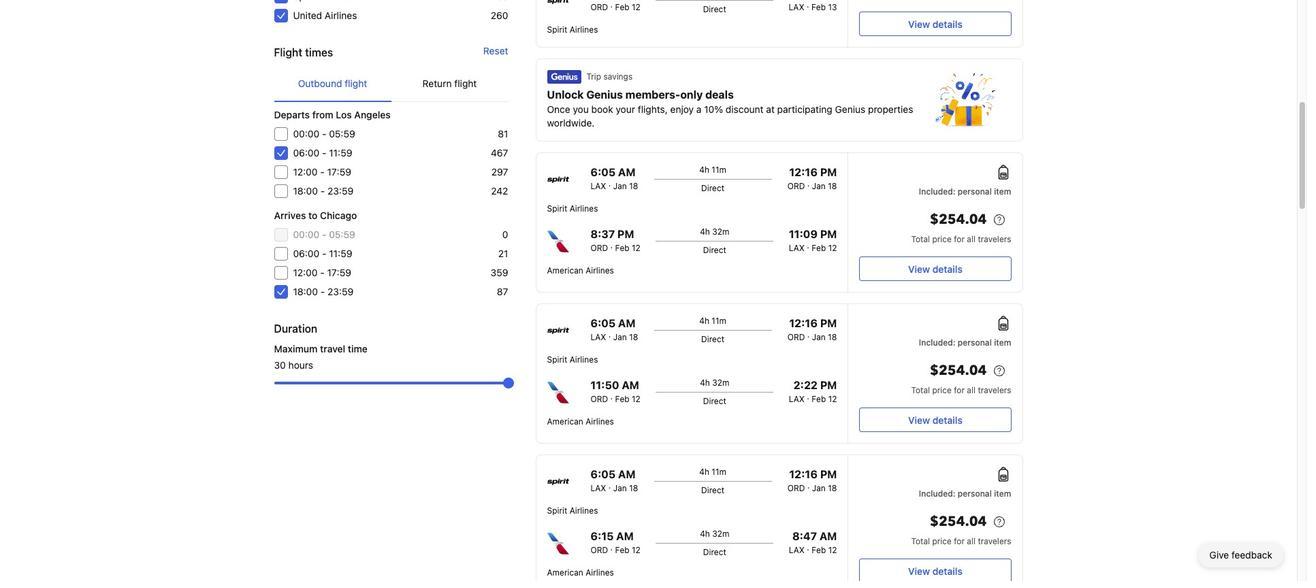 Task type: locate. For each thing, give the bounding box(es) containing it.
1 vertical spatial 06:00 - 11:59
[[293, 248, 352, 259]]

1 vertical spatial 6:05 am lax . jan 18
[[591, 317, 638, 343]]

your
[[616, 104, 635, 115]]

pm inside 8:37 pm ord . feb 12
[[618, 228, 634, 240]]

18:00 - 23:59 for from
[[293, 185, 354, 197]]

2 vertical spatial 4h 11m
[[699, 467, 727, 477]]

airlines down the "11:50 am ord . feb 12"
[[586, 417, 614, 427]]

2 vertical spatial $254.04 region
[[860, 511, 1012, 536]]

. inside 8:47 am lax . feb 12
[[807, 543, 810, 553]]

outbound flight button
[[274, 66, 391, 101]]

21
[[498, 248, 508, 259]]

32m for 8:47 am
[[712, 529, 730, 539]]

pm
[[820, 166, 837, 178], [618, 228, 634, 240], [820, 228, 837, 240], [820, 317, 837, 330], [820, 379, 837, 392], [820, 469, 837, 481]]

11m
[[712, 165, 727, 175], [712, 316, 727, 326], [712, 467, 727, 477]]

3 $254.04 region from the top
[[860, 511, 1012, 536]]

2 4h 11m from the top
[[699, 316, 727, 326]]

2 spirit airlines from the top
[[547, 204, 598, 214]]

2 vertical spatial item
[[994, 489, 1012, 499]]

3 view details from the top
[[908, 414, 963, 426]]

jan up 11:50
[[613, 332, 627, 343]]

12
[[632, 2, 641, 12], [632, 243, 641, 253], [828, 243, 837, 253], [632, 394, 641, 404], [828, 394, 837, 404], [632, 545, 641, 556], [828, 545, 837, 556]]

only
[[680, 89, 703, 101]]

0 vertical spatial 23:59
[[328, 185, 354, 197]]

23:59
[[328, 185, 354, 197], [328, 286, 354, 298]]

1 6:05 from the top
[[591, 166, 616, 178]]

23:59 for chicago
[[328, 286, 354, 298]]

1 horizontal spatial flight
[[454, 78, 477, 89]]

11:59
[[329, 147, 352, 159], [329, 248, 352, 259]]

1 vertical spatial 18:00
[[293, 286, 318, 298]]

0 vertical spatial travelers
[[978, 234, 1012, 244]]

2 american from the top
[[547, 417, 583, 427]]

price for 8:47 am
[[933, 537, 952, 547]]

0 vertical spatial for
[[954, 234, 965, 244]]

1 18:00 from the top
[[293, 185, 318, 197]]

feb for 11:09
[[812, 243, 826, 253]]

3 item from the top
[[994, 489, 1012, 499]]

3 total price for all travelers from the top
[[911, 537, 1012, 547]]

1 personal from the top
[[958, 187, 992, 197]]

06:00 down to
[[293, 248, 320, 259]]

3 travelers from the top
[[978, 537, 1012, 547]]

0 vertical spatial 00:00
[[293, 128, 319, 140]]

6:05 up "6:15"
[[591, 469, 616, 481]]

view details for 11:09 pm
[[908, 263, 963, 275]]

ord up the 8:47
[[788, 483, 805, 494]]

2 vertical spatial 11m
[[712, 467, 727, 477]]

297
[[492, 166, 508, 178]]

3 american from the top
[[547, 568, 583, 578]]

4 view details from the top
[[908, 566, 963, 577]]

11:09
[[789, 228, 818, 240]]

12 inside 11:09 pm lax . feb 12
[[828, 243, 837, 253]]

1 vertical spatial 06:00
[[293, 248, 320, 259]]

1 vertical spatial 17:59
[[327, 267, 351, 279]]

details for 2:22 pm
[[933, 414, 963, 426]]

airlines up 8:37
[[570, 204, 598, 214]]

2 18:00 - 23:59 from the top
[[293, 286, 354, 298]]

0 vertical spatial 06:00 - 11:59
[[293, 147, 352, 159]]

0 vertical spatial 6:05 am lax . jan 18
[[591, 166, 638, 191]]

reset
[[483, 45, 508, 57]]

23:59 for los
[[328, 185, 354, 197]]

1 vertical spatial 18:00 - 23:59
[[293, 286, 354, 298]]

1 vertical spatial 11m
[[712, 316, 727, 326]]

17:59 up the chicago
[[327, 166, 351, 178]]

1 vertical spatial 4h 32m
[[700, 378, 730, 388]]

1 vertical spatial 6:05
[[591, 317, 616, 330]]

0 vertical spatial 11m
[[712, 165, 727, 175]]

airlines down 8:37 pm ord . feb 12
[[586, 266, 614, 276]]

ord
[[591, 2, 608, 12], [788, 181, 805, 191], [591, 243, 608, 253], [788, 332, 805, 343], [591, 394, 608, 404], [788, 483, 805, 494], [591, 545, 608, 556]]

1 12:00 - 17:59 from the top
[[293, 166, 351, 178]]

2 vertical spatial $254.04
[[930, 513, 987, 531]]

total
[[911, 234, 930, 244], [911, 385, 930, 396], [911, 537, 930, 547]]

jan up 2:22
[[812, 332, 826, 343]]

1 05:59 from the top
[[329, 128, 355, 140]]

2 05:59 from the top
[[329, 229, 355, 240]]

personal
[[958, 187, 992, 197], [958, 338, 992, 348], [958, 489, 992, 499]]

0 vertical spatial 4h 32m
[[700, 227, 730, 237]]

1 vertical spatial travelers
[[978, 385, 1012, 396]]

included: personal item for 2:22 pm
[[919, 338, 1012, 348]]

ord down 11:50
[[591, 394, 608, 404]]

included: personal item
[[919, 187, 1012, 197], [919, 338, 1012, 348], [919, 489, 1012, 499]]

05:59 down the chicago
[[329, 229, 355, 240]]

3 included: from the top
[[919, 489, 956, 499]]

travelers for 11:09 pm
[[978, 234, 1012, 244]]

lax down 2:22
[[789, 394, 805, 404]]

3 4h 32m from the top
[[700, 529, 730, 539]]

price for 2:22 pm
[[933, 385, 952, 396]]

2 vertical spatial travelers
[[978, 537, 1012, 547]]

6:05 am lax . jan 18 up 11:50
[[591, 317, 638, 343]]

0 vertical spatial all
[[967, 234, 976, 244]]

18
[[629, 181, 638, 191], [828, 181, 837, 191], [629, 332, 638, 343], [828, 332, 837, 343], [629, 483, 638, 494], [828, 483, 837, 494]]

1 vertical spatial total
[[911, 385, 930, 396]]

12 for 6:15 am
[[632, 545, 641, 556]]

ord inside 8:37 pm ord . feb 12
[[591, 243, 608, 253]]

2 price from the top
[[933, 385, 952, 396]]

1 vertical spatial all
[[967, 385, 976, 396]]

1 vertical spatial american
[[547, 417, 583, 427]]

06:00 - 11:59 for from
[[293, 147, 352, 159]]

3 view details button from the top
[[860, 408, 1012, 432]]

to
[[309, 210, 318, 221]]

2 view details from the top
[[908, 263, 963, 275]]

spirit airlines for 6:15
[[547, 506, 598, 516]]

81
[[498, 128, 508, 140]]

18:00 - 23:59 up duration
[[293, 286, 354, 298]]

genius up 'book'
[[587, 89, 623, 101]]

06:00 - 11:59 down 'from'
[[293, 147, 352, 159]]

am inside 8:47 am lax . feb 12
[[820, 530, 837, 543]]

flight up los
[[345, 78, 367, 89]]

0 vertical spatial american
[[547, 266, 583, 276]]

1 vertical spatial $254.04 region
[[860, 360, 1012, 385]]

1 vertical spatial 23:59
[[328, 286, 354, 298]]

view details for 8:47 am
[[908, 566, 963, 577]]

feb for 6:15
[[615, 545, 630, 556]]

3 for from the top
[[954, 537, 965, 547]]

0 vertical spatial 17:59
[[327, 166, 351, 178]]

0 vertical spatial included:
[[919, 187, 956, 197]]

1 12:00 from the top
[[293, 166, 318, 178]]

3 12:16 from the top
[[790, 469, 818, 481]]

23:59 up travel
[[328, 286, 354, 298]]

- for 87
[[321, 286, 325, 298]]

feb for 8:37
[[615, 243, 630, 253]]

2 vertical spatial 32m
[[712, 529, 730, 539]]

airlines up "6:15"
[[570, 506, 598, 516]]

1 vertical spatial included: personal item
[[919, 338, 1012, 348]]

tab list containing outbound flight
[[274, 66, 508, 103]]

0 vertical spatial 11:59
[[329, 147, 352, 159]]

1 view details button from the top
[[860, 12, 1012, 36]]

11:59 for los
[[329, 147, 352, 159]]

1 vertical spatial 00:00
[[293, 229, 319, 240]]

2 18:00 from the top
[[293, 286, 318, 298]]

6:15
[[591, 530, 614, 543]]

0 horizontal spatial flight
[[345, 78, 367, 89]]

pm inside 11:09 pm lax . feb 12
[[820, 228, 837, 240]]

2 12:16 pm ord . jan 18 from the top
[[788, 317, 837, 343]]

12:00 - 17:59 up arrives to chicago
[[293, 166, 351, 178]]

included: for 8:47 am
[[919, 489, 956, 499]]

6:15 am ord . feb 12
[[591, 530, 641, 556]]

2 vertical spatial all
[[967, 537, 976, 547]]

00:00 - 05:59 down arrives to chicago
[[293, 229, 355, 240]]

feb 13
[[812, 2, 837, 12]]

4h
[[699, 165, 710, 175], [700, 227, 710, 237], [699, 316, 710, 326], [700, 378, 710, 388], [699, 467, 710, 477], [700, 529, 710, 539]]

12 inside 8:37 pm ord . feb 12
[[632, 243, 641, 253]]

12:00 - 17:59 down arrives to chicago
[[293, 267, 351, 279]]

0 vertical spatial 12:00
[[293, 166, 318, 178]]

1 vertical spatial 32m
[[712, 378, 730, 388]]

1 vertical spatial 4h 11m
[[699, 316, 727, 326]]

american airlines down 8:37
[[547, 266, 614, 276]]

11:59 down the chicago
[[329, 248, 352, 259]]

. inside 8:37 pm ord . feb 12
[[611, 240, 613, 251]]

1 11:59 from the top
[[329, 147, 352, 159]]

11:59 down los
[[329, 147, 352, 159]]

1 item from the top
[[994, 187, 1012, 197]]

1 for from the top
[[954, 234, 965, 244]]

0 vertical spatial 06:00
[[293, 147, 320, 159]]

3 american airlines from the top
[[547, 568, 614, 578]]

1 12:16 pm ord . jan 18 from the top
[[788, 166, 837, 191]]

2 view details button from the top
[[860, 257, 1012, 281]]

0 vertical spatial 4h 11m
[[699, 165, 727, 175]]

2 vertical spatial 6:05 am lax . jan 18
[[591, 469, 638, 494]]

jan up 8:37
[[613, 181, 627, 191]]

feb 12
[[615, 2, 641, 12]]

2 00:00 - 05:59 from the top
[[293, 229, 355, 240]]

12:16 up the 11:09
[[790, 166, 818, 178]]

0 vertical spatial 6:05
[[591, 166, 616, 178]]

2 00:00 from the top
[[293, 229, 319, 240]]

3 details from the top
[[933, 414, 963, 426]]

2 vertical spatial price
[[933, 537, 952, 547]]

spirit airlines up trip
[[547, 25, 598, 35]]

18:00 - 23:59 for to
[[293, 286, 354, 298]]

angeles
[[354, 109, 391, 121]]

return flight
[[423, 78, 477, 89]]

18:00 up to
[[293, 185, 318, 197]]

times
[[305, 46, 333, 59]]

1 vertical spatial personal
[[958, 338, 992, 348]]

3 11m from the top
[[712, 467, 727, 477]]

hours
[[288, 360, 313, 371]]

1 4h 32m from the top
[[700, 227, 730, 237]]

0 vertical spatial 18:00 - 23:59
[[293, 185, 354, 197]]

for for 8:47 am
[[954, 537, 965, 547]]

1 vertical spatial price
[[933, 385, 952, 396]]

2 32m from the top
[[712, 378, 730, 388]]

flight right the return
[[454, 78, 477, 89]]

12 inside 6:15 am ord . feb 12
[[632, 545, 641, 556]]

give
[[1210, 550, 1229, 561]]

2 vertical spatial american
[[547, 568, 583, 578]]

lax down the 8:47
[[789, 545, 805, 556]]

unlock genius members-only deals once you book your flights, enjoy a 10% discount at participating genius properties worldwide.
[[547, 89, 913, 129]]

0 vertical spatial 12:00 - 17:59
[[293, 166, 351, 178]]

1 vertical spatial 12:00
[[293, 267, 318, 279]]

flight inside "button"
[[454, 78, 477, 89]]

2 spirit from the top
[[547, 204, 567, 214]]

12 for 8:37 pm
[[632, 243, 641, 253]]

18:00 - 23:59
[[293, 185, 354, 197], [293, 286, 354, 298]]

1 4h 11m from the top
[[699, 165, 727, 175]]

2 vertical spatial included:
[[919, 489, 956, 499]]

1 vertical spatial included:
[[919, 338, 956, 348]]

3 4h 11m from the top
[[699, 467, 727, 477]]

11:50
[[591, 379, 619, 392]]

all for 11:09 pm
[[967, 234, 976, 244]]

you
[[573, 104, 589, 115]]

feb inside 8:47 am lax . feb 12
[[812, 545, 826, 556]]

0 vertical spatial total price for all travelers
[[911, 234, 1012, 244]]

1 23:59 from the top
[[328, 185, 354, 197]]

12:00 for arrives
[[293, 267, 318, 279]]

4h 11m for 11:50 am
[[699, 316, 727, 326]]

1 vertical spatial 12:16
[[790, 317, 818, 330]]

2 total from the top
[[911, 385, 930, 396]]

spirit
[[547, 25, 567, 35], [547, 204, 567, 214], [547, 355, 567, 365], [547, 506, 567, 516]]

0 vertical spatial 05:59
[[329, 128, 355, 140]]

2 vertical spatial 12:16 pm ord . jan 18
[[788, 469, 837, 494]]

2 vertical spatial 12:16
[[790, 469, 818, 481]]

12 for 2:22 pm
[[828, 394, 837, 404]]

$254.04 region for 2:22 pm
[[860, 360, 1012, 385]]

05:59 down los
[[329, 128, 355, 140]]

1 vertical spatial 12:00 - 17:59
[[293, 267, 351, 279]]

1 18:00 - 23:59 from the top
[[293, 185, 354, 197]]

lax up 11:50
[[591, 332, 606, 343]]

1 flight from the left
[[345, 78, 367, 89]]

1 all from the top
[[967, 234, 976, 244]]

12:00
[[293, 166, 318, 178], [293, 267, 318, 279]]

2 included: personal item from the top
[[919, 338, 1012, 348]]

0 vertical spatial item
[[994, 187, 1012, 197]]

am
[[618, 166, 636, 178], [618, 317, 636, 330], [622, 379, 639, 392], [618, 469, 636, 481], [616, 530, 634, 543], [820, 530, 837, 543]]

2 all from the top
[[967, 385, 976, 396]]

3 spirit from the top
[[547, 355, 567, 365]]

6:05 down worldwide.
[[591, 166, 616, 178]]

-
[[322, 128, 326, 140], [322, 147, 327, 159], [320, 166, 325, 178], [321, 185, 325, 197], [322, 229, 326, 240], [322, 248, 327, 259], [320, 267, 325, 279], [321, 286, 325, 298]]

travelers
[[978, 234, 1012, 244], [978, 385, 1012, 396], [978, 537, 1012, 547]]

12:16 up the 8:47
[[790, 469, 818, 481]]

17:59 for chicago
[[327, 267, 351, 279]]

1 vertical spatial item
[[994, 338, 1012, 348]]

2 12:16 from the top
[[790, 317, 818, 330]]

view details button
[[860, 12, 1012, 36], [860, 257, 1012, 281], [860, 408, 1012, 432], [860, 559, 1012, 582]]

1 00:00 - 05:59 from the top
[[293, 128, 355, 140]]

4 details from the top
[[933, 566, 963, 577]]

worldwide.
[[547, 117, 595, 129]]

2 total price for all travelers from the top
[[911, 385, 1012, 396]]

00:00 down departs
[[293, 128, 319, 140]]

2 17:59 from the top
[[327, 267, 351, 279]]

tab list
[[274, 66, 508, 103]]

0 vertical spatial price
[[933, 234, 952, 244]]

06:00 - 11:59 down arrives to chicago
[[293, 248, 352, 259]]

1 vertical spatial $254.04
[[930, 362, 987, 380]]

2 6:05 am lax . jan 18 from the top
[[591, 317, 638, 343]]

spirit airlines for 11:50
[[547, 355, 598, 365]]

arrives to chicago
[[274, 210, 357, 221]]

0 horizontal spatial genius
[[587, 89, 623, 101]]

05:59
[[329, 128, 355, 140], [329, 229, 355, 240]]

13
[[828, 2, 837, 12]]

00:00 for arrives
[[293, 229, 319, 240]]

6:05 up 11:50
[[591, 317, 616, 330]]

12:16 pm ord . jan 18 up 2:22
[[788, 317, 837, 343]]

18 up 2:22 pm lax . feb 12
[[828, 332, 837, 343]]

18:00 - 23:59 up arrives to chicago
[[293, 185, 354, 197]]

airlines
[[325, 10, 357, 21], [570, 25, 598, 35], [570, 204, 598, 214], [586, 266, 614, 276], [570, 355, 598, 365], [586, 417, 614, 427], [570, 506, 598, 516], [586, 568, 614, 578]]

ord inside the "11:50 am ord . feb 12"
[[591, 394, 608, 404]]

2 vertical spatial american airlines
[[547, 568, 614, 578]]

2 vertical spatial 4h 32m
[[700, 529, 730, 539]]

12:00 - 17:59
[[293, 166, 351, 178], [293, 267, 351, 279]]

12 inside 8:47 am lax . feb 12
[[828, 545, 837, 556]]

departs
[[274, 109, 310, 121]]

2 american airlines from the top
[[547, 417, 614, 427]]

12:16 up 2:22
[[790, 317, 818, 330]]

american for 6:15 am
[[547, 568, 583, 578]]

3 included: personal item from the top
[[919, 489, 1012, 499]]

feb inside the "11:50 am ord . feb 12"
[[615, 394, 630, 404]]

airlines up trip
[[570, 25, 598, 35]]

1 vertical spatial genius
[[835, 104, 866, 115]]

jan up the 8:47
[[812, 483, 826, 494]]

1 $254.04 from the top
[[930, 210, 987, 229]]

lax up 8:37
[[591, 181, 606, 191]]

6:05
[[591, 166, 616, 178], [591, 317, 616, 330], [591, 469, 616, 481]]

all
[[967, 234, 976, 244], [967, 385, 976, 396], [967, 537, 976, 547]]

0 vertical spatial total
[[911, 234, 930, 244]]

1 spirit airlines from the top
[[547, 25, 598, 35]]

2 23:59 from the top
[[328, 286, 354, 298]]

0 vertical spatial personal
[[958, 187, 992, 197]]

unlock
[[547, 89, 584, 101]]

2 vertical spatial personal
[[958, 489, 992, 499]]

12 inside 2:22 pm lax . feb 12
[[828, 394, 837, 404]]

flight inside button
[[345, 78, 367, 89]]

30
[[274, 360, 286, 371]]

feb inside 2:22 pm lax . feb 12
[[812, 394, 826, 404]]

price
[[933, 234, 952, 244], [933, 385, 952, 396], [933, 537, 952, 547]]

11m for 8:47 am
[[712, 467, 727, 477]]

lax
[[789, 2, 805, 12], [591, 181, 606, 191], [789, 243, 805, 253], [591, 332, 606, 343], [789, 394, 805, 404], [591, 483, 606, 494], [789, 545, 805, 556]]

genius left properties
[[835, 104, 866, 115]]

flight for return flight
[[454, 78, 477, 89]]

2 11:59 from the top
[[329, 248, 352, 259]]

pm inside 2:22 pm lax . feb 12
[[820, 379, 837, 392]]

from
[[312, 109, 334, 121]]

personal for 2:22 pm
[[958, 338, 992, 348]]

12:00 - 17:59 for to
[[293, 267, 351, 279]]

4h 32m for 2:22 pm
[[700, 378, 730, 388]]

total for 8:47 am
[[911, 537, 930, 547]]

23:59 up the chicago
[[328, 185, 354, 197]]

12:16 pm ord . jan 18 up the 11:09
[[788, 166, 837, 191]]

3 32m from the top
[[712, 529, 730, 539]]

ord down 8:37
[[591, 243, 608, 253]]

1 total from the top
[[911, 234, 930, 244]]

0 vertical spatial american airlines
[[547, 266, 614, 276]]

00:00 - 05:59 down 'from'
[[293, 128, 355, 140]]

$254.04 for 11:09 pm
[[930, 210, 987, 229]]

2 vertical spatial included: personal item
[[919, 489, 1012, 499]]

1 vertical spatial total price for all travelers
[[911, 385, 1012, 396]]

12 inside the "11:50 am ord . feb 12"
[[632, 394, 641, 404]]

0 vertical spatial 00:00 - 05:59
[[293, 128, 355, 140]]

feb inside 11:09 pm lax . feb 12
[[812, 243, 826, 253]]

06:00 - 11:59
[[293, 147, 352, 159], [293, 248, 352, 259]]

1 11m from the top
[[712, 165, 727, 175]]

trip
[[587, 72, 601, 82]]

genius image
[[547, 70, 581, 84], [547, 70, 581, 84], [935, 73, 995, 127]]

1 32m from the top
[[712, 227, 730, 237]]

2 personal from the top
[[958, 338, 992, 348]]

1 $254.04 region from the top
[[860, 209, 1012, 234]]

1 total price for all travelers from the top
[[911, 234, 1012, 244]]

1 price from the top
[[933, 234, 952, 244]]

6:05 am lax . jan 18 for 11:50
[[591, 317, 638, 343]]

2 6:05 from the top
[[591, 317, 616, 330]]

12:16
[[790, 166, 818, 178], [790, 317, 818, 330], [790, 469, 818, 481]]

0 vertical spatial 18:00
[[293, 185, 318, 197]]

direct
[[703, 4, 726, 14], [701, 183, 725, 193], [703, 245, 727, 255], [701, 334, 725, 345], [703, 396, 727, 407], [701, 486, 725, 496], [703, 547, 727, 558]]

3 6:05 am lax . jan 18 from the top
[[591, 469, 638, 494]]

spirit airlines up "6:15"
[[547, 506, 598, 516]]

flight
[[345, 78, 367, 89], [454, 78, 477, 89]]

item
[[994, 187, 1012, 197], [994, 338, 1012, 348], [994, 489, 1012, 499]]

2 vertical spatial total
[[911, 537, 930, 547]]

32m
[[712, 227, 730, 237], [712, 378, 730, 388], [712, 529, 730, 539]]

1 vertical spatial 05:59
[[329, 229, 355, 240]]

1 vertical spatial 00:00 - 05:59
[[293, 229, 355, 240]]

personal for 8:47 am
[[958, 489, 992, 499]]

1 17:59 from the top
[[327, 166, 351, 178]]

lax left feb 13
[[789, 2, 805, 12]]

jan
[[613, 181, 627, 191], [812, 181, 826, 191], [613, 332, 627, 343], [812, 332, 826, 343], [613, 483, 627, 494], [812, 483, 826, 494]]

2 vertical spatial total price for all travelers
[[911, 537, 1012, 547]]

1 horizontal spatial genius
[[835, 104, 866, 115]]

3 price from the top
[[933, 537, 952, 547]]

1 vertical spatial for
[[954, 385, 965, 396]]

2 vertical spatial 6:05
[[591, 469, 616, 481]]

lax down the 11:09
[[789, 243, 805, 253]]

view for 8:47 am
[[908, 566, 930, 577]]

18 up 6:15 am ord . feb 12
[[629, 483, 638, 494]]

details for 11:09 pm
[[933, 263, 963, 275]]

spirit airlines up 8:37
[[547, 204, 598, 214]]

included:
[[919, 187, 956, 197], [919, 338, 956, 348], [919, 489, 956, 499]]

00:00 down to
[[293, 229, 319, 240]]

$254.04
[[930, 210, 987, 229], [930, 362, 987, 380], [930, 513, 987, 531]]

0 vertical spatial $254.04
[[930, 210, 987, 229]]

18:00 up duration
[[293, 286, 318, 298]]

return flight button
[[391, 66, 508, 101]]

2 travelers from the top
[[978, 385, 1012, 396]]

american airlines down 11:50
[[547, 417, 614, 427]]

3 total from the top
[[911, 537, 930, 547]]

17:59 down the chicago
[[327, 267, 351, 279]]

2 06:00 from the top
[[293, 248, 320, 259]]

deals
[[706, 89, 734, 101]]

outbound flight
[[298, 78, 367, 89]]

2 $254.04 region from the top
[[860, 360, 1012, 385]]

05:59 for los
[[329, 128, 355, 140]]

book
[[591, 104, 613, 115]]

feb inside 6:15 am ord . feb 12
[[615, 545, 630, 556]]

- for 242
[[321, 185, 325, 197]]

1 included: personal item from the top
[[919, 187, 1012, 197]]

$254.04 region
[[860, 209, 1012, 234], [860, 360, 1012, 385], [860, 511, 1012, 536]]

1 view details from the top
[[908, 18, 963, 30]]

am inside the "11:50 am ord . feb 12"
[[622, 379, 639, 392]]

1 american from the top
[[547, 266, 583, 276]]

trip savings
[[587, 72, 633, 82]]

.
[[609, 178, 611, 189], [808, 178, 810, 189], [611, 240, 613, 251], [807, 240, 810, 251], [609, 330, 611, 340], [808, 330, 810, 340], [611, 392, 613, 402], [807, 392, 810, 402], [609, 481, 611, 491], [808, 481, 810, 491], [611, 543, 613, 553], [807, 543, 810, 553]]

12 for 11:09 pm
[[828, 243, 837, 253]]

0
[[502, 229, 508, 240]]

2 $254.04 from the top
[[930, 362, 987, 380]]

feb
[[615, 2, 630, 12], [812, 2, 826, 12], [615, 243, 630, 253], [812, 243, 826, 253], [615, 394, 630, 404], [812, 394, 826, 404], [615, 545, 630, 556], [812, 545, 826, 556]]

details for 8:47 am
[[933, 566, 963, 577]]

12:00 up duration
[[293, 267, 318, 279]]

1 travelers from the top
[[978, 234, 1012, 244]]

3 12:16 pm ord . jan 18 from the top
[[788, 469, 837, 494]]

1 american airlines from the top
[[547, 266, 614, 276]]

0 vertical spatial included: personal item
[[919, 187, 1012, 197]]

4 spirit airlines from the top
[[547, 506, 598, 516]]

1 06:00 from the top
[[293, 147, 320, 159]]

2 4h 32m from the top
[[700, 378, 730, 388]]

feb inside 8:37 pm ord . feb 12
[[615, 243, 630, 253]]

0 vertical spatial genius
[[587, 89, 623, 101]]

view for 11:09 pm
[[908, 263, 930, 275]]

0 vertical spatial $254.04 region
[[860, 209, 1012, 234]]

3 6:05 from the top
[[591, 469, 616, 481]]

flight times
[[274, 46, 333, 59]]

american airlines down "6:15"
[[547, 568, 614, 578]]

1 vertical spatial 11:59
[[329, 248, 352, 259]]

3 personal from the top
[[958, 489, 992, 499]]

06:00 down departs
[[293, 147, 320, 159]]

2 06:00 - 11:59 from the top
[[293, 248, 352, 259]]

2 details from the top
[[933, 263, 963, 275]]

06:00
[[293, 147, 320, 159], [293, 248, 320, 259]]

12:00 for departs
[[293, 166, 318, 178]]

1 6:05 am lax . jan 18 from the top
[[591, 166, 638, 191]]

$254.04 region for 8:47 am
[[860, 511, 1012, 536]]

12:00 up to
[[293, 166, 318, 178]]

06:00 - 11:59 for to
[[293, 248, 352, 259]]

airlines right united
[[325, 10, 357, 21]]

6:05 am lax . jan 18 for 6:15
[[591, 469, 638, 494]]

2 vertical spatial for
[[954, 537, 965, 547]]

american airlines
[[547, 266, 614, 276], [547, 417, 614, 427], [547, 568, 614, 578]]

total price for all travelers
[[911, 234, 1012, 244], [911, 385, 1012, 396], [911, 537, 1012, 547]]

$254.04 region for 11:09 pm
[[860, 209, 1012, 234]]

6:05 am lax . jan 18 up "6:15"
[[591, 469, 638, 494]]

6:05 am lax . jan 18 up 8:37
[[591, 166, 638, 191]]

0 vertical spatial 12:16
[[790, 166, 818, 178]]

12:16 pm ord . jan 18 up the 8:47
[[788, 469, 837, 494]]

- for 297
[[320, 166, 325, 178]]

1 06:00 - 11:59 from the top
[[293, 147, 352, 159]]

3 view from the top
[[908, 414, 930, 426]]

spirit airlines up 11:50
[[547, 355, 598, 365]]

0 vertical spatial 32m
[[712, 227, 730, 237]]

4h 11m
[[699, 165, 727, 175], [699, 316, 727, 326], [699, 467, 727, 477]]

ord down "6:15"
[[591, 545, 608, 556]]

1 vertical spatial american airlines
[[547, 417, 614, 427]]

3 all from the top
[[967, 537, 976, 547]]

1 vertical spatial 12:16 pm ord . jan 18
[[788, 317, 837, 343]]

0 vertical spatial 12:16 pm ord . jan 18
[[788, 166, 837, 191]]



Task type: vqa. For each thing, say whether or not it's contained in the screenshot.


Task type: describe. For each thing, give the bounding box(es) containing it.
maximum travel time 30 hours
[[274, 343, 368, 371]]

. inside 6:15 am ord . feb 12
[[611, 543, 613, 553]]

12:16 for 2:22
[[790, 317, 818, 330]]

2:22
[[794, 379, 818, 392]]

- for 81
[[322, 128, 326, 140]]

discount
[[726, 104, 764, 115]]

view for 2:22 pm
[[908, 414, 930, 426]]

8:47
[[793, 530, 817, 543]]

item for 11:09 pm
[[994, 187, 1012, 197]]

lax inside 11:09 pm lax . feb 12
[[789, 243, 805, 253]]

$254.04 for 2:22 pm
[[930, 362, 987, 380]]

00:00 for departs
[[293, 128, 319, 140]]

feedback
[[1232, 550, 1273, 561]]

12:16 pm ord . jan 18 for 11:09
[[788, 166, 837, 191]]

18:00 for arrives
[[293, 286, 318, 298]]

travel
[[320, 343, 345, 355]]

duration
[[274, 323, 318, 335]]

11:09 pm lax . feb 12
[[789, 228, 837, 253]]

included: for 11:09 pm
[[919, 187, 956, 197]]

1 details from the top
[[933, 18, 963, 30]]

06:00 for arrives
[[293, 248, 320, 259]]

ord inside 6:15 am ord . feb 12
[[591, 545, 608, 556]]

jan up the 11:09
[[812, 181, 826, 191]]

feb for 2:22
[[812, 394, 826, 404]]

32m for 11:09 pm
[[712, 227, 730, 237]]

item for 8:47 am
[[994, 489, 1012, 499]]

arrives
[[274, 210, 306, 221]]

reset button
[[483, 44, 508, 58]]

12:16 pm ord . jan 18 for 2:22
[[788, 317, 837, 343]]

price for 11:09 pm
[[933, 234, 952, 244]]

05:59 for chicago
[[329, 229, 355, 240]]

6:05 for 6:15
[[591, 469, 616, 481]]

8:47 am lax . feb 12
[[789, 530, 837, 556]]

enjoy
[[671, 104, 694, 115]]

12:00 - 17:59 for from
[[293, 166, 351, 178]]

a
[[697, 104, 702, 115]]

airlines up 11:50
[[570, 355, 598, 365]]

united
[[293, 10, 322, 21]]

- for 467
[[322, 147, 327, 159]]

total price for all travelers for 2:22 pm
[[911, 385, 1012, 396]]

lax inside 2:22 pm lax . feb 12
[[789, 394, 805, 404]]

chicago
[[320, 210, 357, 221]]

american airlines for 8:37
[[547, 266, 614, 276]]

lax inside 8:47 am lax . feb 12
[[789, 545, 805, 556]]

view details for 2:22 pm
[[908, 414, 963, 426]]

- for 359
[[320, 267, 325, 279]]

8:37 pm ord . feb 12
[[591, 228, 641, 253]]

260
[[491, 10, 508, 21]]

1 spirit from the top
[[547, 25, 567, 35]]

flight for outbound flight
[[345, 78, 367, 89]]

4h 32m for 8:47 am
[[700, 529, 730, 539]]

view details button for 8:47 am
[[860, 559, 1012, 582]]

american for 8:37 pm
[[547, 266, 583, 276]]

6:05 for 8:37
[[591, 166, 616, 178]]

8:37
[[591, 228, 615, 240]]

. inside the "11:50 am ord . feb 12"
[[611, 392, 613, 402]]

flight
[[274, 46, 302, 59]]

4h 11m for 8:37 pm
[[699, 165, 727, 175]]

- for 21
[[322, 248, 327, 259]]

maximum
[[274, 343, 318, 355]]

airlines down 6:15 am ord . feb 12
[[586, 568, 614, 578]]

18 up 8:37 pm ord . feb 12
[[629, 181, 638, 191]]

flights,
[[638, 104, 668, 115]]

- for 0
[[322, 229, 326, 240]]

los
[[336, 109, 352, 121]]

all for 2:22 pm
[[967, 385, 976, 396]]

00:00 - 05:59 for from
[[293, 128, 355, 140]]

359
[[491, 267, 508, 279]]

18 up 8:47 am lax . feb 12
[[828, 483, 837, 494]]

united airlines
[[293, 10, 357, 21]]

6:05 for 11:50
[[591, 317, 616, 330]]

members-
[[626, 89, 680, 101]]

. inside 11:09 pm lax . feb 12
[[807, 240, 810, 251]]

12:16 pm ord . jan 18 for 8:47
[[788, 469, 837, 494]]

11:50 am ord . feb 12
[[591, 379, 641, 404]]

10%
[[704, 104, 723, 115]]

1 view from the top
[[908, 18, 930, 30]]

12:16 for 8:47
[[790, 469, 818, 481]]

participating
[[777, 104, 833, 115]]

total for 2:22 pm
[[911, 385, 930, 396]]

american airlines for 6:15
[[547, 568, 614, 578]]

time
[[348, 343, 368, 355]]

12:16 for 11:09
[[790, 166, 818, 178]]

give feedback
[[1210, 550, 1273, 561]]

total for 11:09 pm
[[911, 234, 930, 244]]

18:00 for departs
[[293, 185, 318, 197]]

242
[[491, 185, 508, 197]]

travelers for 8:47 am
[[978, 537, 1012, 547]]

00:00 - 05:59 for to
[[293, 229, 355, 240]]

11m for 11:09 pm
[[712, 165, 727, 175]]

give feedback button
[[1199, 543, 1284, 568]]

18 up 11:09 pm lax . feb 12
[[828, 181, 837, 191]]

2:22 pm lax . feb 12
[[789, 379, 837, 404]]

at
[[766, 104, 775, 115]]

return
[[423, 78, 452, 89]]

feb for 11:50
[[615, 394, 630, 404]]

travelers for 2:22 pm
[[978, 385, 1012, 396]]

32m for 2:22 pm
[[712, 378, 730, 388]]

all for 8:47 am
[[967, 537, 976, 547]]

am inside 6:15 am ord . feb 12
[[616, 530, 634, 543]]

06:00 for departs
[[293, 147, 320, 159]]

ord up 2:22
[[788, 332, 805, 343]]

departs from los angeles
[[274, 109, 391, 121]]

ord left feb 12
[[591, 2, 608, 12]]

for for 11:09 pm
[[954, 234, 965, 244]]

spirit for 6:15
[[547, 506, 567, 516]]

included: for 2:22 pm
[[919, 338, 956, 348]]

6:05 am lax . jan 18 for 8:37
[[591, 166, 638, 191]]

savings
[[604, 72, 633, 82]]

item for 2:22 pm
[[994, 338, 1012, 348]]

personal for 11:09 pm
[[958, 187, 992, 197]]

outbound
[[298, 78, 342, 89]]

for for 2:22 pm
[[954, 385, 965, 396]]

spirit for 8:37
[[547, 204, 567, 214]]

lax up "6:15"
[[591, 483, 606, 494]]

total price for all travelers for 11:09 pm
[[911, 234, 1012, 244]]

spirit for 11:50
[[547, 355, 567, 365]]

jan up "6:15"
[[613, 483, 627, 494]]

4h 32m for 11:09 pm
[[700, 227, 730, 237]]

total price for all travelers for 8:47 am
[[911, 537, 1012, 547]]

once
[[547, 104, 570, 115]]

12 for 11:50 am
[[632, 394, 641, 404]]

included: personal item for 8:47 am
[[919, 489, 1012, 499]]

properties
[[868, 104, 913, 115]]

american for 11:50 am
[[547, 417, 583, 427]]

spirit airlines for 8:37
[[547, 204, 598, 214]]

87
[[497, 286, 508, 298]]

american airlines for 11:50
[[547, 417, 614, 427]]

18 up the "11:50 am ord . feb 12"
[[629, 332, 638, 343]]

467
[[491, 147, 508, 159]]

17:59 for los
[[327, 166, 351, 178]]

ord up the 11:09
[[788, 181, 805, 191]]

. inside 2:22 pm lax . feb 12
[[807, 392, 810, 402]]

included: personal item for 11:09 pm
[[919, 187, 1012, 197]]



